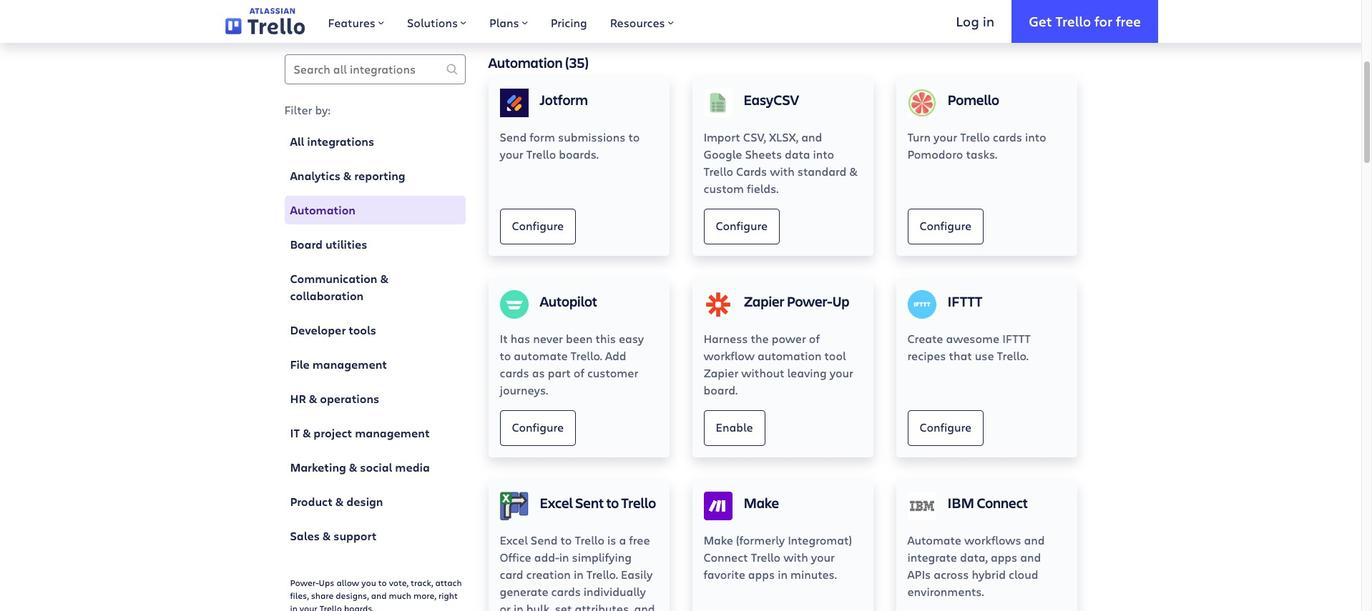 Task type: locate. For each thing, give the bounding box(es) containing it.
automate workflows and integrate data, apps and apis across hybrid cloud environments.
[[908, 533, 1045, 600]]

marketing & social media
[[290, 460, 430, 476]]

with
[[770, 164, 795, 179], [784, 550, 808, 565]]

Search all integrations search field
[[284, 54, 465, 84]]

1 horizontal spatial automation
[[488, 53, 563, 72]]

analytics & reporting link
[[284, 162, 465, 190]]

0 horizontal spatial automation
[[290, 202, 356, 218]]

developer tools link
[[284, 316, 465, 345]]

in down files,
[[290, 603, 298, 612]]

minutes.
[[791, 567, 837, 582]]

& left social
[[349, 460, 357, 476]]

1 horizontal spatial zapier
[[744, 292, 785, 311]]

2 vertical spatial cards
[[551, 585, 581, 600]]

0 vertical spatial apps
[[991, 550, 1018, 565]]

board utilities
[[290, 237, 367, 253]]

(formerly
[[736, 533, 785, 548]]

into
[[1025, 130, 1047, 145], [813, 147, 834, 162]]

power-ups allow you to vote, track, attach files, share designs, and much more, right in your trello boards.
[[290, 577, 462, 612]]

1 vertical spatial apps
[[748, 567, 775, 582]]

solutions button
[[396, 0, 478, 43]]

0 horizontal spatial free
[[629, 533, 650, 548]]

apps inside automate workflows and integrate data, apps and apis across hybrid cloud environments.
[[991, 550, 1018, 565]]

developer
[[290, 323, 346, 338]]

trello. down "been"
[[571, 348, 602, 363]]

0 horizontal spatial connect
[[704, 550, 748, 565]]

boards. inside send form submissions to your trello boards.
[[559, 147, 599, 162]]

& for sales & support
[[323, 529, 331, 545]]

ifttt
[[948, 292, 983, 311], [1003, 331, 1031, 346]]

the
[[751, 331, 769, 346]]

pomodoro
[[908, 147, 963, 162]]

product & design
[[290, 494, 383, 510]]

1 horizontal spatial excel
[[540, 494, 573, 513]]

& inside communication & collaboration
[[380, 271, 389, 287]]

in down simplifying
[[574, 567, 584, 582]]

make inside make (formerly integromat) connect trello with your favorite apps in minutes.
[[704, 533, 733, 548]]

free inside excel send to trello is a free office add-in simplifying card creation in trello. easily generate cards individually or in bulk, set attributes,
[[629, 533, 650, 548]]

0 vertical spatial excel
[[540, 494, 573, 513]]

0 vertical spatial automation
[[488, 53, 563, 72]]

solutions
[[407, 15, 458, 30]]

zapier power-up
[[744, 292, 850, 311]]

trello. down simplifying
[[586, 567, 618, 582]]

excel inside excel send to trello is a free office add-in simplifying card creation in trello. easily generate cards individually or in bulk, set attributes,
[[500, 533, 528, 548]]

hr
[[290, 391, 306, 407]]

automate
[[514, 348, 568, 363]]

automation 35
[[488, 53, 585, 72]]

1 horizontal spatial make
[[744, 494, 779, 513]]

trello inside get trello for free link
[[1056, 12, 1091, 30]]

apis
[[908, 567, 931, 582]]

boards. down submissions
[[559, 147, 599, 162]]

of right power
[[809, 331, 820, 346]]

power
[[772, 331, 806, 346]]

& for product & design
[[335, 494, 344, 510]]

0 vertical spatial cards
[[993, 130, 1022, 145]]

hr & operations
[[290, 391, 379, 407]]

make for make (formerly integromat) connect trello with your favorite apps in minutes.
[[704, 533, 733, 548]]

0 vertical spatial management
[[312, 357, 387, 373]]

35
[[569, 53, 585, 72]]

to right submissions
[[629, 130, 640, 145]]

to right 'you'
[[378, 577, 387, 589]]

power- up power
[[787, 292, 833, 311]]

allow
[[337, 577, 359, 589]]

ifttt up "awesome"
[[948, 292, 983, 311]]

0 vertical spatial free
[[1116, 12, 1141, 30]]

hr & operations link
[[284, 385, 465, 414]]

trello down (formerly
[[751, 550, 781, 565]]

excel left sent
[[540, 494, 573, 513]]

in left minutes.
[[778, 567, 788, 582]]

0 horizontal spatial excel
[[500, 533, 528, 548]]

with up minutes.
[[784, 550, 808, 565]]

reporting
[[354, 168, 405, 184]]

1 vertical spatial into
[[813, 147, 834, 162]]

to up creation
[[561, 533, 572, 548]]

trello left for
[[1056, 12, 1091, 30]]

add-
[[534, 550, 559, 565]]

1 horizontal spatial power-
[[787, 292, 833, 311]]

tools
[[349, 323, 376, 338]]

in up creation
[[559, 550, 569, 565]]

bulk,
[[526, 602, 552, 612]]

connect up the "favorite"
[[704, 550, 748, 565]]

connect up workflows
[[977, 494, 1028, 513]]

send inside send form submissions to your trello boards.
[[500, 130, 527, 145]]

make up the "favorite"
[[704, 533, 733, 548]]

integrate
[[908, 550, 957, 565]]

excel up office
[[500, 533, 528, 548]]

automation up the board utilities
[[290, 202, 356, 218]]

configure link for jotform
[[500, 209, 576, 245]]

automation down plans dropdown button
[[488, 53, 563, 72]]

0 vertical spatial boards.
[[559, 147, 599, 162]]

1 vertical spatial automation
[[290, 202, 356, 218]]

cards inside excel send to trello is a free office add-in simplifying card creation in trello. easily generate cards individually or in bulk, set attributes,
[[551, 585, 581, 600]]

make for make
[[744, 494, 779, 513]]

1 horizontal spatial ifttt
[[1003, 331, 1031, 346]]

1 vertical spatial free
[[629, 533, 650, 548]]

file management link
[[284, 351, 465, 379]]

configure for autopilot
[[512, 420, 564, 435]]

track,
[[411, 577, 433, 589]]

communication & collaboration
[[290, 271, 389, 304]]

of inside the harness the power of workflow automation tool zapier without leaving your board.
[[809, 331, 820, 346]]

get trello for free
[[1029, 12, 1141, 30]]

0 horizontal spatial boards.
[[344, 603, 374, 612]]

excel sent to trello
[[540, 494, 656, 513]]

& down board utilities link
[[380, 271, 389, 287]]

use
[[975, 348, 994, 363]]

0 vertical spatial of
[[809, 331, 820, 346]]

files,
[[290, 590, 309, 602]]

sales & support
[[290, 529, 377, 545]]

connect
[[977, 494, 1028, 513], [704, 550, 748, 565]]

0 vertical spatial with
[[770, 164, 795, 179]]

0 horizontal spatial send
[[500, 130, 527, 145]]

workflows
[[965, 533, 1021, 548]]

1 horizontal spatial connect
[[977, 494, 1028, 513]]

up
[[833, 292, 850, 311]]

trello down google
[[704, 164, 733, 179]]

in inside make (formerly integromat) connect trello with your favorite apps in minutes.
[[778, 567, 788, 582]]

0 horizontal spatial apps
[[748, 567, 775, 582]]

trello. right use
[[997, 348, 1029, 363]]

into inside import csv, xlsx, and google sheets data into trello cards with standard & custom fields.
[[813, 147, 834, 162]]

& right hr
[[309, 391, 317, 407]]

creation
[[526, 567, 571, 582]]

trello
[[1056, 12, 1091, 30], [960, 130, 990, 145], [526, 147, 556, 162], [704, 164, 733, 179], [622, 494, 656, 513], [575, 533, 605, 548], [751, 550, 781, 565], [320, 603, 342, 612]]

to inside the power-ups allow you to vote, track, attach files, share designs, and much more, right in your trello boards.
[[378, 577, 387, 589]]

into inside turn your trello cards into pomodoro tasks.
[[1025, 130, 1047, 145]]

with down data
[[770, 164, 795, 179]]

excel for excel send to trello is a free office add-in simplifying card creation in trello. easily generate cards individually or in bulk, set attributes,
[[500, 533, 528, 548]]

0 horizontal spatial of
[[574, 366, 584, 381]]

send up add-
[[531, 533, 558, 548]]

0 horizontal spatial zapier
[[704, 366, 739, 381]]

trello inside excel send to trello is a free office add-in simplifying card creation in trello. easily generate cards individually or in bulk, set attributes,
[[575, 533, 605, 548]]

operations
[[320, 391, 379, 407]]

board utilities link
[[284, 230, 465, 259]]

log in link
[[939, 0, 1012, 43]]

to down "it"
[[500, 348, 511, 363]]

& for communication & collaboration
[[380, 271, 389, 287]]

pricing
[[551, 15, 587, 30]]

trello down "form"
[[526, 147, 556, 162]]

management up social
[[355, 426, 430, 441]]

easycsv
[[744, 90, 799, 109]]

simplifying
[[572, 550, 632, 565]]

configure for ifttt
[[920, 420, 972, 435]]

file
[[290, 357, 310, 373]]

power-
[[787, 292, 833, 311], [290, 577, 319, 589]]

product & design link
[[284, 488, 465, 517]]

1 vertical spatial send
[[531, 533, 558, 548]]

cards
[[993, 130, 1022, 145], [500, 366, 529, 381], [551, 585, 581, 600]]

in right log
[[983, 12, 995, 30]]

cards up set
[[551, 585, 581, 600]]

1 vertical spatial connect
[[704, 550, 748, 565]]

and inside import csv, xlsx, and google sheets data into trello cards with standard & custom fields.
[[802, 130, 822, 145]]

1 horizontal spatial boards.
[[559, 147, 599, 162]]

configure
[[512, 218, 564, 233], [716, 218, 768, 233], [920, 218, 972, 233], [512, 420, 564, 435], [920, 420, 972, 435]]

0 vertical spatial power-
[[787, 292, 833, 311]]

your inside the power-ups allow you to vote, track, attach files, share designs, and much more, right in your trello boards.
[[300, 603, 318, 612]]

excel send to trello is a free office add-in simplifying card creation in trello. easily generate cards individually or in bulk, set attributes,
[[500, 533, 655, 612]]

power- up files,
[[290, 577, 319, 589]]

&
[[850, 164, 858, 179], [343, 168, 352, 184], [380, 271, 389, 287], [309, 391, 317, 407], [303, 426, 311, 441], [349, 460, 357, 476], [335, 494, 344, 510], [323, 529, 331, 545]]

0 vertical spatial connect
[[977, 494, 1028, 513]]

cards up tasks. at top
[[993, 130, 1022, 145]]

utilities
[[325, 237, 367, 253]]

free right for
[[1116, 12, 1141, 30]]

send
[[500, 130, 527, 145], [531, 533, 558, 548]]

of inside it has never been this easy to automate trello. add cards as part of customer journeys.
[[574, 366, 584, 381]]

it
[[290, 426, 300, 441]]

ifttt right "awesome"
[[1003, 331, 1031, 346]]

trello up tasks. at top
[[960, 130, 990, 145]]

enable
[[716, 420, 753, 435]]

1 vertical spatial of
[[574, 366, 584, 381]]

1 horizontal spatial apps
[[991, 550, 1018, 565]]

& for it & project management
[[303, 426, 311, 441]]

zapier up the board.
[[704, 366, 739, 381]]

journeys.
[[500, 383, 548, 398]]

& inside import csv, xlsx, and google sheets data into trello cards with standard & custom fields.
[[850, 164, 858, 179]]

boards. down designs,
[[344, 603, 374, 612]]

cards up journeys.
[[500, 366, 529, 381]]

free right the a
[[629, 533, 650, 548]]

trello. inside create awesome ifttt recipes that use trello.
[[997, 348, 1029, 363]]

zapier up 'the'
[[744, 292, 785, 311]]

1 vertical spatial power-
[[290, 577, 319, 589]]

all integrations link
[[284, 127, 465, 156]]

generate
[[500, 585, 549, 600]]

with inside import csv, xlsx, and google sheets data into trello cards with standard & custom fields.
[[770, 164, 795, 179]]

0 horizontal spatial power-
[[290, 577, 319, 589]]

0 vertical spatial make
[[744, 494, 779, 513]]

1 vertical spatial cards
[[500, 366, 529, 381]]

apps down workflows
[[991, 550, 1018, 565]]

in right or
[[514, 602, 524, 612]]

& right standard
[[850, 164, 858, 179]]

of right part
[[574, 366, 584, 381]]

make
[[744, 494, 779, 513], [704, 533, 733, 548]]

zapier
[[744, 292, 785, 311], [704, 366, 739, 381]]

1 horizontal spatial into
[[1025, 130, 1047, 145]]

1 vertical spatial ifttt
[[1003, 331, 1031, 346]]

1 vertical spatial boards.
[[344, 603, 374, 612]]

make up (formerly
[[744, 494, 779, 513]]

1 horizontal spatial of
[[809, 331, 820, 346]]

trello. inside excel send to trello is a free office add-in simplifying card creation in trello. easily generate cards individually or in bulk, set attributes,
[[586, 567, 618, 582]]

& left 'design'
[[335, 494, 344, 510]]

get
[[1029, 12, 1052, 30]]

send form submissions to your trello boards.
[[500, 130, 640, 162]]

boards. inside the power-ups allow you to vote, track, attach files, share designs, and much more, right in your trello boards.
[[344, 603, 374, 612]]

cards inside turn your trello cards into pomodoro tasks.
[[993, 130, 1022, 145]]

1 vertical spatial excel
[[500, 533, 528, 548]]

& for hr & operations
[[309, 391, 317, 407]]

free
[[1116, 12, 1141, 30], [629, 533, 650, 548]]

0 horizontal spatial make
[[704, 533, 733, 548]]

send left "form"
[[500, 130, 527, 145]]

configure link for ifttt
[[908, 411, 984, 446]]

easy
[[619, 331, 644, 346]]

trello up simplifying
[[575, 533, 605, 548]]

filter
[[284, 102, 312, 117]]

google
[[704, 147, 742, 162]]

0 vertical spatial into
[[1025, 130, 1047, 145]]

2 horizontal spatial cards
[[993, 130, 1022, 145]]

1 horizontal spatial send
[[531, 533, 558, 548]]

management up the operations
[[312, 357, 387, 373]]

trello down the share
[[320, 603, 342, 612]]

1 vertical spatial zapier
[[704, 366, 739, 381]]

0 horizontal spatial cards
[[500, 366, 529, 381]]

& right it
[[303, 426, 311, 441]]

1 horizontal spatial cards
[[551, 585, 581, 600]]

it has never been this easy to automate trello. add cards as part of customer journeys.
[[500, 331, 644, 398]]

0 vertical spatial ifttt
[[948, 292, 983, 311]]

automation link
[[284, 196, 465, 225]]

apps down (formerly
[[748, 567, 775, 582]]

1 vertical spatial make
[[704, 533, 733, 548]]

to inside it has never been this easy to automate trello. add cards as part of customer journeys.
[[500, 348, 511, 363]]

apps inside make (formerly integromat) connect trello with your favorite apps in minutes.
[[748, 567, 775, 582]]

& right analytics
[[343, 168, 352, 184]]

0 horizontal spatial into
[[813, 147, 834, 162]]

submissions
[[558, 130, 626, 145]]

0 vertical spatial send
[[500, 130, 527, 145]]

turn your trello cards into pomodoro tasks.
[[908, 130, 1047, 162]]

& right sales at bottom left
[[323, 529, 331, 545]]

1 vertical spatial with
[[784, 550, 808, 565]]

0 vertical spatial zapier
[[744, 292, 785, 311]]

analytics & reporting
[[290, 168, 405, 184]]



Task type: vqa. For each thing, say whether or not it's contained in the screenshot.
the bottommost Management
yes



Task type: describe. For each thing, give the bounding box(es) containing it.
designs,
[[336, 590, 369, 602]]

communication
[[290, 271, 377, 287]]

automation for automation 35
[[488, 53, 563, 72]]

cloud
[[1009, 567, 1039, 582]]

marketing
[[290, 460, 346, 476]]

awesome
[[946, 331, 1000, 346]]

trello inside the power-ups allow you to vote, track, attach files, share designs, and much more, right in your trello boards.
[[320, 603, 342, 612]]

configure for pomello
[[920, 218, 972, 233]]

automate
[[908, 533, 962, 548]]

it
[[500, 331, 508, 346]]

1 horizontal spatial free
[[1116, 12, 1141, 30]]

favorite
[[704, 567, 745, 582]]

board.
[[704, 383, 738, 398]]

your inside send form submissions to your trello boards.
[[500, 147, 524, 162]]

more,
[[414, 590, 436, 602]]

part
[[548, 366, 571, 381]]

& for marketing & social media
[[349, 460, 357, 476]]

and inside the power-ups allow you to vote, track, attach files, share designs, and much more, right in your trello boards.
[[371, 590, 387, 602]]

trello inside send form submissions to your trello boards.
[[526, 147, 556, 162]]

in inside the power-ups allow you to vote, track, attach files, share designs, and much more, right in your trello boards.
[[290, 603, 298, 612]]

send inside excel send to trello is a free office add-in simplifying card creation in trello. easily generate cards individually or in bulk, set attributes,
[[531, 533, 558, 548]]

power- inside the power-ups allow you to vote, track, attach files, share designs, and much more, right in your trello boards.
[[290, 577, 319, 589]]

make (formerly integromat) connect trello with your favorite apps in minutes.
[[704, 533, 852, 582]]

with inside make (formerly integromat) connect trello with your favorite apps in minutes.
[[784, 550, 808, 565]]

by:
[[315, 102, 331, 117]]

card
[[500, 567, 523, 582]]

plans
[[490, 15, 519, 30]]

& for analytics & reporting
[[343, 168, 352, 184]]

trello inside make (formerly integromat) connect trello with your favorite apps in minutes.
[[751, 550, 781, 565]]

connect inside make (formerly integromat) connect trello with your favorite apps in minutes.
[[704, 550, 748, 565]]

your inside the harness the power of workflow automation tool zapier without leaving your board.
[[830, 366, 854, 381]]

integrations
[[307, 134, 374, 150]]

data,
[[960, 550, 988, 565]]

collaboration
[[290, 288, 364, 304]]

that
[[949, 348, 972, 363]]

to right sent
[[606, 494, 619, 513]]

pricing link
[[539, 0, 599, 43]]

workflow
[[704, 348, 755, 363]]

has
[[511, 331, 530, 346]]

configure link for autopilot
[[500, 411, 576, 446]]

ifttt inside create awesome ifttt recipes that use trello.
[[1003, 331, 1031, 346]]

atlassian trello image
[[225, 8, 305, 35]]

project
[[314, 426, 352, 441]]

get trello for free link
[[1012, 0, 1158, 43]]

attach
[[435, 577, 462, 589]]

filter by:
[[284, 102, 331, 117]]

leaving
[[787, 366, 827, 381]]

log in
[[956, 12, 995, 30]]

developer tools
[[290, 323, 376, 338]]

hybrid
[[972, 567, 1006, 582]]

features button
[[317, 0, 396, 43]]

resources button
[[599, 0, 685, 43]]

to inside send form submissions to your trello boards.
[[629, 130, 640, 145]]

standard
[[798, 164, 847, 179]]

configure link for pomello
[[908, 209, 984, 245]]

harness
[[704, 331, 748, 346]]

add
[[605, 348, 626, 363]]

trello. inside it has never been this easy to automate trello. add cards as part of customer journeys.
[[571, 348, 602, 363]]

autopilot
[[540, 292, 598, 311]]

as
[[532, 366, 545, 381]]

file management
[[290, 357, 387, 373]]

enable link
[[704, 411, 765, 446]]

harness the power of workflow automation tool zapier without leaving your board.
[[704, 331, 854, 398]]

product
[[290, 494, 333, 510]]

configure for easycsv
[[716, 218, 768, 233]]

all
[[290, 134, 304, 150]]

across
[[934, 567, 969, 582]]

cards
[[736, 164, 767, 179]]

without
[[742, 366, 785, 381]]

sales
[[290, 529, 320, 545]]

plans button
[[478, 0, 539, 43]]

0 horizontal spatial ifttt
[[948, 292, 983, 311]]

to inside excel send to trello is a free office add-in simplifying card creation in trello. easily generate cards individually or in bulk, set attributes,
[[561, 533, 572, 548]]

excel for excel sent to trello
[[540, 494, 573, 513]]

customer
[[587, 366, 638, 381]]

resources
[[610, 15, 665, 30]]

cards inside it has never been this easy to automate trello. add cards as part of customer journeys.
[[500, 366, 529, 381]]

jotform
[[540, 90, 588, 109]]

integromat)
[[788, 533, 852, 548]]

trello inside turn your trello cards into pomodoro tasks.
[[960, 130, 990, 145]]

recipes
[[908, 348, 946, 363]]

individually
[[584, 585, 646, 600]]

been
[[566, 331, 593, 346]]

automation for automation
[[290, 202, 356, 218]]

share
[[311, 590, 334, 602]]

trello inside import csv, xlsx, and google sheets data into trello cards with standard & custom fields.
[[704, 164, 733, 179]]

board
[[290, 237, 323, 253]]

ibm connect
[[948, 494, 1028, 513]]

data
[[785, 147, 810, 162]]

sheets
[[745, 147, 782, 162]]

it & project management
[[290, 426, 430, 441]]

csv,
[[743, 130, 766, 145]]

pomello
[[948, 90, 1000, 109]]

sent
[[575, 494, 604, 513]]

your inside turn your trello cards into pomodoro tasks.
[[934, 130, 958, 145]]

media
[[395, 460, 430, 476]]

configure for jotform
[[512, 218, 564, 233]]

or
[[500, 602, 511, 612]]

fields.
[[747, 181, 779, 196]]

custom
[[704, 181, 744, 196]]

form
[[530, 130, 555, 145]]

this
[[596, 331, 616, 346]]

configure link for easycsv
[[704, 209, 780, 245]]

you
[[362, 577, 376, 589]]

log
[[956, 12, 979, 30]]

trello up the a
[[622, 494, 656, 513]]

ibm
[[948, 494, 975, 513]]

for
[[1095, 12, 1113, 30]]

your inside make (formerly integromat) connect trello with your favorite apps in minutes.
[[811, 550, 835, 565]]

zapier inside the harness the power of workflow automation tool zapier without leaving your board.
[[704, 366, 739, 381]]

marketing & social media link
[[284, 454, 465, 482]]

1 vertical spatial management
[[355, 426, 430, 441]]

environments.
[[908, 585, 984, 600]]



